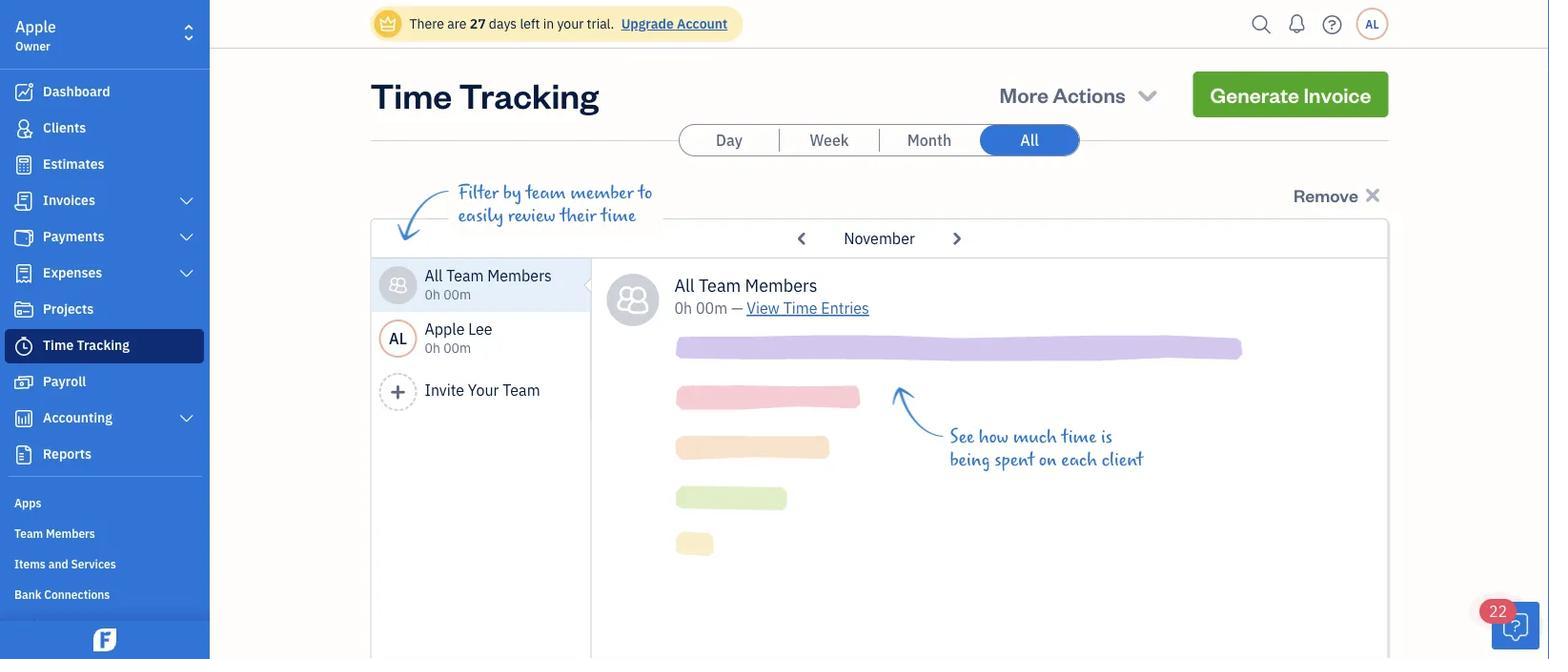 Task type: vqa. For each thing, say whether or not it's contained in the screenshot.
There
yes



Task type: describe. For each thing, give the bounding box(es) containing it.
week
[[810, 130, 849, 150]]

next month image
[[944, 223, 969, 254]]

by
[[503, 182, 521, 203]]

invoice
[[1304, 81, 1372, 108]]

invoices
[[43, 191, 95, 209]]

remove
[[1294, 184, 1359, 207]]

day
[[716, 130, 743, 150]]

members inside main element
[[46, 526, 95, 541]]

items and services link
[[5, 548, 204, 577]]

bank connections link
[[5, 579, 204, 608]]

invite your team
[[425, 380, 540, 400]]

actions
[[1053, 81, 1126, 108]]

time inside "all team members 0h 00m — view time entries"
[[784, 298, 818, 318]]

expenses link
[[5, 257, 204, 291]]

view
[[747, 298, 780, 318]]

payroll link
[[5, 365, 204, 400]]

clients link
[[5, 112, 204, 146]]

0 vertical spatial time
[[371, 72, 452, 117]]

and
[[48, 556, 68, 571]]

accounting link
[[5, 402, 204, 436]]

upgrade account link
[[618, 15, 728, 32]]

apps link
[[5, 487, 204, 516]]

on
[[1040, 449, 1058, 470]]

dashboard
[[43, 83, 110, 100]]

27
[[470, 15, 486, 32]]

00m for all team members 0h 00m
[[444, 286, 471, 303]]

apple lee 0h 00m
[[425, 319, 493, 357]]

search image
[[1247, 10, 1278, 39]]

is
[[1102, 426, 1113, 447]]

items and services
[[14, 556, 116, 571]]

time inside "filter by team member to easily review their time"
[[601, 205, 636, 226]]

view time entries button
[[747, 297, 870, 320]]

connections
[[44, 587, 110, 602]]

team inside all team members 0h 00m
[[447, 266, 484, 286]]

generate
[[1211, 81, 1300, 108]]

chevron large down image for invoices
[[178, 194, 196, 209]]

easily
[[458, 205, 504, 226]]

your
[[557, 15, 584, 32]]

—
[[732, 298, 743, 318]]

dashboard image
[[12, 83, 35, 102]]

remove button
[[1289, 179, 1389, 211]]

times image
[[1363, 184, 1384, 206]]

accounting
[[43, 409, 112, 426]]

team inside "all team members 0h 00m — view time entries"
[[699, 274, 741, 296]]

all team members 0h 00m
[[425, 266, 552, 303]]

all link
[[981, 125, 1080, 155]]

day link
[[680, 125, 779, 155]]

time tracking inside main element
[[43, 336, 130, 354]]

users image
[[388, 274, 408, 297]]

generate invoice
[[1211, 81, 1372, 108]]

money image
[[12, 373, 35, 392]]

left
[[520, 15, 540, 32]]

bank connections
[[14, 587, 110, 602]]

member
[[571, 182, 634, 203]]

all for all team members 0h 00m — view time entries
[[675, 274, 695, 296]]

payments
[[43, 227, 104, 245]]

chevron large down image for accounting
[[178, 411, 196, 426]]

0h for all team members 0h 00m — view time entries
[[675, 298, 693, 318]]

are
[[448, 15, 467, 32]]

items
[[14, 556, 46, 571]]

client
[[1102, 449, 1144, 470]]

bank
[[14, 587, 41, 602]]

clients
[[43, 119, 86, 136]]

much
[[1014, 426, 1058, 447]]

month link
[[880, 125, 980, 155]]

november
[[844, 228, 915, 248]]

week link
[[780, 125, 879, 155]]

00m for all team members 0h 00m — view time entries
[[696, 298, 728, 318]]

all team members 0h 00m — view time entries
[[675, 274, 870, 318]]

services
[[71, 556, 116, 571]]

tracking inside time tracking link
[[77, 336, 130, 354]]

estimates
[[43, 155, 104, 173]]

members for all team members 0h 00m
[[488, 266, 552, 286]]

review
[[508, 205, 556, 226]]

time inside see how much time is being spent on each client
[[1062, 426, 1097, 447]]

invite your team button
[[372, 365, 592, 419]]

notifications image
[[1282, 5, 1313, 43]]

al button
[[1357, 8, 1389, 40]]



Task type: locate. For each thing, give the bounding box(es) containing it.
more actions button
[[983, 72, 1178, 117]]

22 button
[[1480, 599, 1540, 650]]

00m inside "all team members 0h 00m — view time entries"
[[696, 298, 728, 318]]

invoices link
[[5, 184, 204, 218]]

apple owner
[[15, 17, 56, 53]]

chevron large down image inside payments link
[[178, 230, 196, 245]]

chevron large down image up expenses link
[[178, 230, 196, 245]]

4 chevron large down image from the top
[[178, 411, 196, 426]]

00m inside all team members 0h 00m
[[444, 286, 471, 303]]

0 horizontal spatial time tracking
[[43, 336, 130, 354]]

month
[[908, 130, 952, 150]]

0h right users image
[[425, 286, 441, 303]]

0h up "invite"
[[425, 339, 441, 357]]

expense image
[[12, 264, 35, 283]]

projects
[[43, 300, 94, 318]]

there are 27 days left in your trial. upgrade account
[[410, 15, 728, 32]]

1 horizontal spatial time
[[1062, 426, 1097, 447]]

1 horizontal spatial time
[[371, 72, 452, 117]]

project image
[[12, 300, 35, 320]]

0 vertical spatial time tracking
[[371, 72, 599, 117]]

all for all team members 0h 00m
[[425, 266, 443, 286]]

2 horizontal spatial all
[[1021, 130, 1039, 150]]

dashboard link
[[5, 75, 204, 110]]

account
[[677, 15, 728, 32]]

team members link
[[5, 518, 204, 547]]

time tracking down projects link
[[43, 336, 130, 354]]

all for all
[[1021, 130, 1039, 150]]

settings image
[[14, 616, 204, 631]]

0 horizontal spatial tracking
[[77, 336, 130, 354]]

chevron large down image down payroll link
[[178, 411, 196, 426]]

entries
[[822, 298, 870, 318]]

to
[[639, 182, 653, 203]]

there
[[410, 15, 444, 32]]

members down review
[[488, 266, 552, 286]]

0h for all team members 0h 00m
[[425, 286, 441, 303]]

time up each
[[1062, 426, 1097, 447]]

1 vertical spatial al
[[389, 329, 407, 349]]

1 vertical spatial tracking
[[77, 336, 130, 354]]

being
[[950, 449, 991, 470]]

days
[[489, 15, 517, 32]]

spent
[[995, 449, 1035, 470]]

0 vertical spatial apple
[[15, 17, 56, 37]]

report image
[[12, 445, 35, 465]]

1 chevron large down image from the top
[[178, 194, 196, 209]]

0 horizontal spatial apple
[[15, 17, 56, 37]]

invoice image
[[12, 192, 35, 211]]

2 horizontal spatial time
[[784, 298, 818, 318]]

members for all team members 0h 00m — view time entries
[[745, 274, 818, 296]]

2 horizontal spatial members
[[745, 274, 818, 296]]

1 horizontal spatial members
[[488, 266, 552, 286]]

time right view
[[784, 298, 818, 318]]

payroll
[[43, 372, 86, 390]]

al right go to help icon
[[1366, 16, 1380, 31]]

1 horizontal spatial al
[[1366, 16, 1380, 31]]

members up view
[[745, 274, 818, 296]]

trial.
[[587, 15, 615, 32]]

time tracking link
[[5, 329, 204, 363]]

1 horizontal spatial apple
[[425, 319, 465, 339]]

reports
[[43, 445, 92, 463]]

more actions
[[1000, 81, 1126, 108]]

team right your
[[503, 380, 540, 400]]

1 horizontal spatial tracking
[[459, 72, 599, 117]]

chevron large down image for expenses
[[178, 266, 196, 281]]

apple inside main element
[[15, 17, 56, 37]]

members up items and services
[[46, 526, 95, 541]]

in
[[543, 15, 554, 32]]

apple
[[15, 17, 56, 37], [425, 319, 465, 339]]

how
[[979, 426, 1009, 447]]

team inside the invite your team button
[[503, 380, 540, 400]]

0 vertical spatial tracking
[[459, 72, 599, 117]]

apple left lee
[[425, 319, 465, 339]]

time right timer icon
[[43, 336, 74, 354]]

tracking
[[459, 72, 599, 117], [77, 336, 130, 354]]

team
[[526, 182, 566, 203]]

your
[[468, 380, 499, 400]]

upgrade
[[622, 15, 674, 32]]

members inside all team members 0h 00m
[[488, 266, 552, 286]]

team inside main element
[[14, 526, 43, 541]]

invite
[[425, 380, 465, 400]]

time down there
[[371, 72, 452, 117]]

team up lee
[[447, 266, 484, 286]]

chevron large down image for payments
[[178, 230, 196, 245]]

all inside all team members 0h 00m
[[425, 266, 443, 286]]

chevron large down image up payments link
[[178, 194, 196, 209]]

2 vertical spatial time
[[43, 336, 74, 354]]

1 vertical spatial time tracking
[[43, 336, 130, 354]]

see how much time is being spent on each client
[[950, 426, 1144, 470]]

00m up "invite"
[[444, 339, 471, 357]]

lee
[[469, 319, 493, 339]]

chevron large down image
[[178, 194, 196, 209], [178, 230, 196, 245], [178, 266, 196, 281], [178, 411, 196, 426]]

see
[[950, 426, 975, 447]]

chevron large down image down payments link
[[178, 266, 196, 281]]

owner
[[15, 38, 50, 53]]

payment image
[[12, 228, 35, 247]]

time tracking down 27
[[371, 72, 599, 117]]

apps
[[14, 495, 41, 510]]

3 chevron large down image from the top
[[178, 266, 196, 281]]

members inside "all team members 0h 00m — view time entries"
[[745, 274, 818, 296]]

0h inside all team members 0h 00m
[[425, 286, 441, 303]]

time down "member"
[[601, 205, 636, 226]]

generate invoice button
[[1194, 72, 1389, 117]]

al down users image
[[389, 329, 407, 349]]

timer image
[[12, 337, 35, 356]]

2 chevron large down image from the top
[[178, 230, 196, 245]]

1 vertical spatial time
[[784, 298, 818, 318]]

time tracking
[[371, 72, 599, 117], [43, 336, 130, 354]]

time
[[601, 205, 636, 226], [1062, 426, 1097, 447]]

0h inside apple lee 0h 00m
[[425, 339, 441, 357]]

0 vertical spatial al
[[1366, 16, 1380, 31]]

al
[[1366, 16, 1380, 31], [389, 329, 407, 349]]

plus image
[[389, 383, 407, 401]]

al inside dropdown button
[[1366, 16, 1380, 31]]

00m left the — on the top of page
[[696, 298, 728, 318]]

0 horizontal spatial time
[[43, 336, 74, 354]]

team up the — on the top of page
[[699, 274, 741, 296]]

chevron large down image inside invoices link
[[178, 194, 196, 209]]

estimates link
[[5, 148, 204, 182]]

projects link
[[5, 293, 204, 327]]

0h inside "all team members 0h 00m — view time entries"
[[675, 298, 693, 318]]

time
[[371, 72, 452, 117], [784, 298, 818, 318], [43, 336, 74, 354]]

1 horizontal spatial all
[[675, 274, 695, 296]]

reports link
[[5, 438, 204, 472]]

1 vertical spatial time
[[1062, 426, 1097, 447]]

0 vertical spatial time
[[601, 205, 636, 226]]

0 horizontal spatial members
[[46, 526, 95, 541]]

previous month image
[[790, 223, 816, 254]]

tracking down projects link
[[77, 336, 130, 354]]

apple for lee
[[425, 319, 465, 339]]

more
[[1000, 81, 1049, 108]]

time inside main element
[[43, 336, 74, 354]]

0 horizontal spatial al
[[389, 329, 407, 349]]

client image
[[12, 119, 35, 138]]

chevrondown image
[[1135, 81, 1161, 108]]

main element
[[0, 0, 258, 659]]

payments link
[[5, 220, 204, 255]]

all inside "all team members 0h 00m — view time entries"
[[675, 274, 695, 296]]

apple inside apple lee 0h 00m
[[425, 319, 465, 339]]

freshbooks image
[[90, 629, 120, 651]]

0h
[[425, 286, 441, 303], [675, 298, 693, 318], [425, 339, 441, 357]]

apple up owner
[[15, 17, 56, 37]]

resource center badge image
[[1493, 602, 1540, 650]]

team members
[[14, 526, 95, 541]]

go to help image
[[1318, 10, 1348, 39]]

tracking down the 'left'
[[459, 72, 599, 117]]

filter by team member to easily review their time
[[458, 182, 653, 226]]

22
[[1490, 601, 1508, 621]]

filter
[[458, 182, 499, 203]]

chevron large down image inside expenses link
[[178, 266, 196, 281]]

expenses
[[43, 264, 102, 281]]

0 horizontal spatial all
[[425, 266, 443, 286]]

members
[[488, 266, 552, 286], [745, 274, 818, 296], [46, 526, 95, 541]]

1 vertical spatial apple
[[425, 319, 465, 339]]

1 horizontal spatial time tracking
[[371, 72, 599, 117]]

each
[[1062, 449, 1098, 470]]

00m up lee
[[444, 286, 471, 303]]

00m inside apple lee 0h 00m
[[444, 339, 471, 357]]

0 horizontal spatial time
[[601, 205, 636, 226]]

their
[[560, 205, 597, 226]]

crown image
[[378, 14, 398, 34]]

team
[[447, 266, 484, 286], [699, 274, 741, 296], [503, 380, 540, 400], [14, 526, 43, 541]]

all
[[1021, 130, 1039, 150], [425, 266, 443, 286], [675, 274, 695, 296]]

chart image
[[12, 409, 35, 428]]

estimate image
[[12, 155, 35, 175]]

0h left the — on the top of page
[[675, 298, 693, 318]]

team down apps
[[14, 526, 43, 541]]

apple for owner
[[15, 17, 56, 37]]



